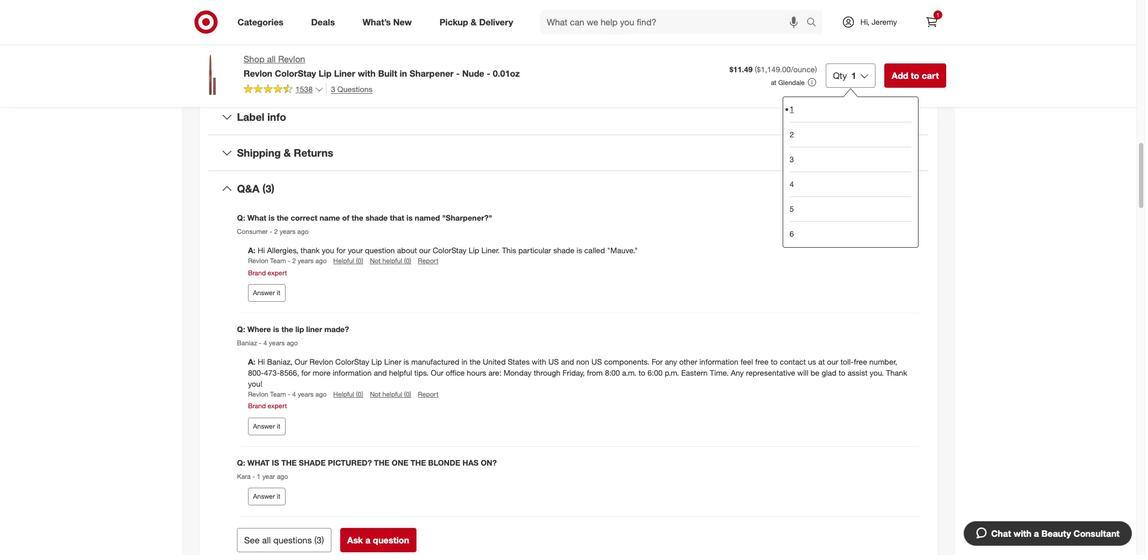 Task type: vqa. For each thing, say whether or not it's contained in the screenshot.
Holiday in the $3.50 Holiday Peppermint Candy Canes - 24Ct/11.4Oz - Favorite Day™
no



Task type: describe. For each thing, give the bounding box(es) containing it.
helpful  (0) for made?
[[333, 391, 363, 399]]

lip
[[295, 325, 304, 334]]

contact
[[780, 358, 806, 367]]

q: what is the correct name of the shade that is named "sharpener?" consumer - 2 years ago
[[237, 213, 492, 236]]

liner for is
[[384, 358, 401, 367]]

not helpful  (0) button for made?
[[370, 390, 411, 400]]

0 horizontal spatial (
[[314, 536, 317, 547]]

years inside q: what is the correct name of the shade that is named "sharpener?" consumer - 2 years ago
[[280, 228, 296, 236]]

will
[[798, 369, 809, 378]]

label
[[237, 111, 264, 123]]

are:
[[489, 369, 502, 378]]

answer for hi baniaz, our revlon colorstay lip liner is manufactured in the united states with us and non us components. for any other information feel free to contact us at our toll-free number, 800-473-8566, for more information and helpful tips.  our office hours are: monday through friday, from 8:00 a.m. to 6:00 p.m. eastern time. any representative will be glad to assist you. thank you!
[[253, 422, 275, 431]]

answer it for hi allergies, thank you for your question about our colorstay lip liner. this particular shade is called "mauve."
[[253, 289, 280, 297]]

what's new link
[[353, 10, 426, 34]]

one
[[392, 458, 408, 468]]

expert for hi baniaz, our revlon colorstay lip liner is manufactured in the united states with us and non us components. for any other information feel free to contact us at our toll-free number, 800-473-8566, for more information and helpful tips.  our office hours are: monday through friday, from 8:00 a.m. to 6:00 p.m. eastern time. any representative will be glad to assist you. thank you!
[[268, 402, 287, 411]]

a.m.
[[622, 369, 637, 378]]

delivery
[[479, 16, 513, 27]]

friday,
[[563, 369, 585, 378]]

consumer
[[237, 228, 268, 236]]

800-
[[248, 369, 264, 378]]

components.
[[604, 358, 650, 367]]

not helpful  (0) button for of
[[370, 257, 411, 266]]

a inside 'button'
[[365, 536, 371, 547]]

questions
[[337, 84, 373, 94]]

to right a.m.
[[639, 369, 646, 378]]

named
[[415, 213, 440, 223]]

report button for q: where is the lip liner made?
[[418, 390, 439, 400]]

helpful for of
[[382, 257, 402, 265]]

0 horizontal spatial our
[[295, 358, 307, 367]]

1538 link
[[244, 83, 324, 97]]

q&a (3)
[[237, 182, 275, 195]]

shipping & returns button
[[208, 135, 929, 171]]

is
[[272, 458, 279, 468]]

2 horizontal spatial lip
[[469, 246, 479, 256]]

states
[[508, 358, 530, 367]]

ago inside the q: what is the shade pictured? the one the blonde has on? kara - 1 year ago
[[277, 473, 288, 481]]

$11.49 ( $1,149.00 /ounce )
[[730, 65, 817, 74]]

from
[[587, 369, 603, 378]]

0 horizontal spatial 1 link
[[790, 97, 912, 122]]

0 horizontal spatial at
[[771, 78, 777, 87]]

shop all revlon revlon colorstay lip liner with built in sharpener - nude - 0.01oz
[[244, 54, 520, 79]]

years down more
[[298, 391, 314, 399]]

answer it button for hi baniaz, our revlon colorstay lip liner is manufactured in the united states with us and non us components. for any other information feel free to contact us at our toll-free number, 800-473-8566, for more information and helpful tips.  our office hours are: monday through friday, from 8:00 a.m. to 6:00 p.m. eastern time. any representative will be glad to assist you. thank you!
[[248, 418, 285, 436]]

lip for manufactured
[[371, 358, 382, 367]]

ask a question
[[347, 536, 409, 547]]

liner for with
[[334, 68, 355, 79]]

pickup
[[440, 16, 468, 27]]

hi baniaz, our revlon colorstay lip liner is manufactured in the united states with us and non us components. for any other information feel free to contact us at our toll-free number, 800-473-8566, for more information and helpful tips.  our office hours are: monday through friday, from 8:00 a.m. to 6:00 p.m. eastern time. any representative will be glad to assist you. thank you!
[[248, 358, 907, 389]]

3 the from the left
[[411, 458, 426, 468]]

2 vertical spatial 3
[[317, 536, 322, 547]]

0 horizontal spatial information
[[333, 369, 372, 378]]

& for pickup
[[471, 16, 477, 27]]

of
[[342, 213, 350, 223]]

1 right qty
[[852, 70, 856, 81]]

where
[[247, 325, 271, 334]]

chat
[[991, 529, 1011, 540]]

add
[[892, 70, 909, 81]]

helpful inside hi baniaz, our revlon colorstay lip liner is manufactured in the united states with us and non us components. for any other information feel free to contact us at our toll-free number, 800-473-8566, for more information and helpful tips.  our office hours are: monday through friday, from 8:00 a.m. to 6:00 p.m. eastern time. any representative will be glad to assist you. thank you!
[[389, 369, 412, 378]]

called
[[584, 246, 605, 256]]

3 answer from the top
[[253, 493, 275, 501]]

nude
[[462, 68, 484, 79]]

with inside hi baniaz, our revlon colorstay lip liner is manufactured in the united states with us and non us components. for any other information feel free to contact us at our toll-free number, 800-473-8566, for more information and helpful tips.  our office hours are: monday through friday, from 8:00 a.m. to 6:00 p.m. eastern time. any representative will be glad to assist you. thank you!
[[532, 358, 546, 367]]

the left correct
[[277, 213, 289, 223]]

is left called
[[577, 246, 582, 256]]

in for built
[[400, 68, 407, 79]]

eastern
[[681, 369, 708, 378]]

search button
[[802, 10, 828, 36]]

1 2 3 4 5 6
[[790, 105, 794, 239]]

3 answer it button from the top
[[248, 489, 285, 506]]

cart
[[922, 70, 939, 81]]

1538
[[296, 85, 313, 94]]

expert for hi allergies, thank you for your question about our colorstay lip liner. this particular shade is called "mauve."
[[268, 269, 287, 277]]

a: for a:
[[248, 358, 258, 367]]

1 horizontal spatial and
[[561, 358, 574, 367]]

name
[[320, 213, 340, 223]]

is right what on the top left of page
[[269, 213, 275, 223]]

not helpful  (0) for made?
[[370, 391, 411, 399]]

in for manufactured
[[462, 358, 468, 367]]

your
[[348, 246, 363, 256]]

be
[[811, 369, 820, 378]]

this
[[502, 246, 516, 256]]

hours
[[467, 369, 486, 378]]

hi,
[[861, 17, 870, 27]]

- left nude
[[456, 68, 460, 79]]

0 vertical spatial (
[[755, 65, 757, 74]]

& for shipping
[[284, 147, 291, 159]]

report for q: where is the lip liner made?
[[418, 391, 439, 399]]

2 horizontal spatial 3
[[790, 155, 794, 164]]

representative
[[746, 369, 795, 378]]

baniaz,
[[267, 358, 293, 367]]

liner.
[[482, 246, 500, 256]]

1 horizontal spatial shade
[[553, 246, 575, 256]]

3 questions link
[[326, 83, 373, 96]]

0 horizontal spatial and
[[374, 369, 387, 378]]

4 for -
[[292, 391, 296, 399]]

new
[[393, 16, 412, 27]]

label info
[[237, 111, 286, 123]]

2 the from the left
[[374, 458, 390, 468]]

0.01oz
[[493, 68, 520, 79]]

1 vertical spatial )
[[322, 536, 324, 547]]

report button for q: what is the correct name of the shade that is named "sharpener?"
[[418, 257, 439, 266]]

more
[[313, 369, 331, 378]]

0 vertical spatial question
[[365, 246, 395, 256]]

helpful for of
[[333, 257, 354, 265]]

for
[[652, 358, 663, 367]]

answer for hi allergies, thank you for your question about our colorstay lip liner. this particular shade is called "mauve."
[[253, 289, 275, 297]]

questions
[[273, 536, 312, 547]]

with inside shop all revlon revlon colorstay lip liner with built in sharpener - nude - 0.01oz
[[358, 68, 376, 79]]

consultant
[[1074, 529, 1120, 540]]

shipping
[[237, 147, 281, 159]]

baniaz
[[237, 339, 257, 348]]

built
[[378, 68, 397, 79]]

united
[[483, 358, 506, 367]]

categories link
[[228, 10, 297, 34]]

you.
[[870, 369, 884, 378]]

what
[[247, 458, 270, 468]]

qty
[[833, 70, 847, 81]]

2 link
[[790, 122, 912, 147]]

pickup & delivery link
[[430, 10, 527, 34]]

search
[[802, 17, 828, 28]]

- inside q: where is the lip liner made? baniaz - 4 years ago
[[259, 339, 262, 348]]

1 horizontal spatial 1 link
[[920, 10, 944, 34]]

1 down glendale
[[790, 105, 794, 114]]

all for see
[[262, 536, 271, 547]]

ask
[[347, 536, 363, 547]]

is inside q: where is the lip liner made? baniaz - 4 years ago
[[273, 325, 279, 334]]

is right the that in the top of the page
[[407, 213, 413, 223]]

$11.49
[[730, 65, 753, 74]]

add to cart
[[892, 70, 939, 81]]

is inside hi baniaz, our revlon colorstay lip liner is manufactured in the united states with us and non us components. for any other information feel free to contact us at our toll-free number, 800-473-8566, for more information and helpful tips.  our office hours are: monday through friday, from 8:00 a.m. to 6:00 p.m. eastern time. any representative will be glad to assist you. thank you!
[[404, 358, 409, 367]]

1 vertical spatial our
[[431, 369, 444, 378]]

label info button
[[208, 100, 929, 135]]

team for hi allergies, thank you for your question about our colorstay lip liner. this particular shade is called "mauve."
[[270, 257, 286, 265]]

brand for hi baniaz, our revlon colorstay lip liner is manufactured in the united states with us and non us components. for any other information feel free to contact us at our toll-free number, 800-473-8566, for more information and helpful tips.  our office hours are: monday through friday, from 8:00 a.m. to 6:00 p.m. eastern time. any representative will be glad to assist you. thank you!
[[248, 402, 266, 411]]

2 horizontal spatial 2
[[790, 130, 794, 139]]

q: for q: what is the shade pictured? the one the blonde has on?
[[237, 458, 245, 468]]

(3)
[[262, 182, 275, 195]]

revlon up 1538 link
[[278, 54, 305, 65]]

the inside hi baniaz, our revlon colorstay lip liner is manufactured in the united states with us and non us components. for any other information feel free to contact us at our toll-free number, 800-473-8566, for more information and helpful tips.  our office hours are: monday through friday, from 8:00 a.m. to 6:00 p.m. eastern time. any representative will be glad to assist you. thank you!
[[470, 358, 481, 367]]

for inside hi baniaz, our revlon colorstay lip liner is manufactured in the united states with us and non us components. for any other information feel free to contact us at our toll-free number, 800-473-8566, for more information and helpful tips.  our office hours are: monday through friday, from 8:00 a.m. to 6:00 p.m. eastern time. any representative will be glad to assist you. thank you!
[[301, 369, 311, 378]]

thank
[[886, 369, 907, 378]]

8:00
[[605, 369, 620, 378]]

4 for 3
[[790, 179, 794, 189]]

5
[[790, 204, 794, 214]]

brand for hi allergies, thank you for your question about our colorstay lip liner. this particular shade is called "mauve."
[[248, 269, 266, 277]]

with inside chat with a beauty consultant button
[[1014, 529, 1032, 540]]

the right of
[[352, 213, 363, 223]]

2 inside q: what is the correct name of the shade that is named "sharpener?" consumer - 2 years ago
[[274, 228, 278, 236]]

2 vertical spatial 2
[[292, 257, 296, 265]]

3 link
[[790, 147, 912, 172]]



Task type: locate. For each thing, give the bounding box(es) containing it.
returns
[[294, 147, 333, 159]]

answer down year
[[253, 493, 275, 501]]

expert down revlon team - 4 years ago
[[268, 402, 287, 411]]

that
[[390, 213, 404, 223]]

at inside hi baniaz, our revlon colorstay lip liner is manufactured in the united states with us and non us components. for any other information feel free to contact us at our toll-free number, 800-473-8566, for more information and helpful tips.  our office hours are: monday through friday, from 8:00 a.m. to 6:00 p.m. eastern time. any representative will be glad to assist you. thank you!
[[818, 358, 825, 367]]

helpful  (0) button for made?
[[333, 390, 363, 400]]

revlon team - 2 years ago
[[248, 257, 327, 265]]

(0)
[[356, 257, 363, 265], [404, 257, 411, 265], [356, 391, 363, 399], [404, 391, 411, 399]]

hi
[[258, 246, 265, 256], [258, 358, 265, 367]]

1 vertical spatial liner
[[384, 358, 401, 367]]

1 vertical spatial information
[[333, 369, 372, 378]]

us up "from"
[[592, 358, 602, 367]]

years
[[280, 228, 296, 236], [298, 257, 314, 265], [269, 339, 285, 348], [298, 391, 314, 399]]

not helpful  (0)
[[370, 257, 411, 265], [370, 391, 411, 399]]

8566,
[[280, 369, 299, 378]]

colorstay for with
[[275, 68, 316, 79]]

to right 'add'
[[911, 70, 920, 81]]

2 down allergies,
[[292, 257, 296, 265]]

$1,149.00
[[757, 65, 791, 74]]

about
[[397, 246, 417, 256]]

- right "consumer" at left top
[[270, 228, 272, 236]]

colorstay
[[275, 68, 316, 79], [433, 246, 467, 256], [335, 358, 369, 367]]

0 vertical spatial helpful  (0) button
[[333, 257, 363, 266]]

years up allergies,
[[280, 228, 296, 236]]

0 horizontal spatial 3
[[317, 536, 322, 547]]

q: inside q: where is the lip liner made? baniaz - 4 years ago
[[237, 325, 245, 334]]

the inside q: where is the lip liner made? baniaz - 4 years ago
[[281, 325, 293, 334]]

1 horizontal spatial at
[[818, 358, 825, 367]]

1 vertical spatial not
[[370, 391, 381, 399]]

in up the office
[[462, 358, 468, 367]]

2 not helpful  (0) from the top
[[370, 391, 411, 399]]

1 q: from the top
[[237, 213, 245, 223]]

- inside the q: what is the shade pictured? the one the blonde has on? kara - 1 year ago
[[253, 473, 255, 481]]

1 vertical spatial a:
[[248, 358, 258, 367]]

team down 473-
[[270, 391, 286, 399]]

3 left the questions
[[331, 84, 335, 94]]

liner inside hi baniaz, our revlon colorstay lip liner is manufactured in the united states with us and non us components. for any other information feel free to contact us at our toll-free number, 800-473-8566, for more information and helpful tips.  our office hours are: monday through friday, from 8:00 a.m. to 6:00 p.m. eastern time. any representative will be glad to assist you. thank you!
[[384, 358, 401, 367]]

2 report from the top
[[418, 391, 439, 399]]

1 report button from the top
[[418, 257, 439, 266]]

a: hi allergies, thank you for your question about our colorstay lip liner. this particular shade is called "mauve."
[[248, 246, 638, 256]]

report button
[[418, 257, 439, 266], [418, 390, 439, 400]]

1 vertical spatial colorstay
[[433, 246, 467, 256]]

see
[[244, 536, 260, 547]]

revlon team - 4 years ago
[[248, 391, 327, 399]]

to up representative
[[771, 358, 778, 367]]

2 answer it button from the top
[[248, 418, 285, 436]]

0 horizontal spatial our
[[419, 246, 431, 256]]

0 vertical spatial helpful  (0)
[[333, 257, 363, 265]]

- down allergies,
[[288, 257, 290, 265]]

1 it from the top
[[277, 289, 280, 297]]

brand down you!
[[248, 402, 266, 411]]

1 horizontal spatial )
[[815, 65, 817, 74]]

1 vertical spatial at
[[818, 358, 825, 367]]

0 vertical spatial 1 link
[[920, 10, 944, 34]]

1 inside the q: what is the shade pictured? the one the blonde has on? kara - 1 year ago
[[257, 473, 261, 481]]

1 us from the left
[[548, 358, 559, 367]]

2 it from the top
[[277, 422, 280, 431]]

the
[[281, 458, 297, 468], [374, 458, 390, 468], [411, 458, 426, 468]]

a right ask
[[365, 536, 371, 547]]

0 horizontal spatial the
[[281, 458, 297, 468]]

0 vertical spatial helpful
[[382, 257, 402, 265]]

0 vertical spatial at
[[771, 78, 777, 87]]

1 not helpful  (0) from the top
[[370, 257, 411, 265]]

4 link
[[790, 172, 912, 197]]

information up time.
[[700, 358, 739, 367]]

sharpener
[[410, 68, 454, 79]]

all inside shop all revlon revlon colorstay lip liner with built in sharpener - nude - 0.01oz
[[267, 54, 276, 65]]

for
[[336, 246, 346, 256], [301, 369, 311, 378]]

is left manufactured
[[404, 358, 409, 367]]

1 team from the top
[[270, 257, 286, 265]]

& right pickup
[[471, 16, 477, 27]]

not helpful  (0) button
[[370, 257, 411, 266], [370, 390, 411, 400]]

0 vertical spatial 2
[[790, 130, 794, 139]]

answer up where
[[253, 289, 275, 297]]

all
[[267, 54, 276, 65], [262, 536, 271, 547]]

ago down correct
[[297, 228, 309, 236]]

q: for q: what is the correct name of the shade that is named "sharpener?"
[[237, 213, 245, 223]]

0 vertical spatial information
[[700, 358, 739, 367]]

2 vertical spatial with
[[1014, 529, 1032, 540]]

on?
[[481, 458, 497, 468]]

lip for built
[[319, 68, 332, 79]]

in inside hi baniaz, our revlon colorstay lip liner is manufactured in the united states with us and non us components. for any other information feel free to contact us at our toll-free number, 800-473-8566, for more information and helpful tips.  our office hours are: monday through friday, from 8:00 a.m. to 6:00 p.m. eastern time. any representative will be glad to assist you. thank you!
[[462, 358, 468, 367]]

1 brand expert from the top
[[248, 269, 287, 277]]

1 vertical spatial helpful  (0) button
[[333, 390, 363, 400]]

What can we help you find? suggestions appear below search field
[[540, 10, 809, 34]]

( right the $11.49
[[755, 65, 757, 74]]

0 vertical spatial hi
[[258, 246, 265, 256]]

1 horizontal spatial 2
[[292, 257, 296, 265]]

1 horizontal spatial 4
[[292, 391, 296, 399]]

473-
[[264, 369, 280, 378]]

ago
[[297, 228, 309, 236], [316, 257, 327, 265], [287, 339, 298, 348], [316, 391, 327, 399], [277, 473, 288, 481]]

answer up what
[[253, 422, 275, 431]]

free up assist
[[854, 358, 867, 367]]

revlon up more
[[310, 358, 333, 367]]

2 report button from the top
[[418, 390, 439, 400]]

made?
[[324, 325, 349, 334]]

2 helpful from the top
[[333, 391, 354, 399]]

helpful for made?
[[382, 391, 402, 399]]

colorstay inside shop all revlon revlon colorstay lip liner with built in sharpener - nude - 0.01oz
[[275, 68, 316, 79]]

chat with a beauty consultant
[[991, 529, 1120, 540]]

answer it up what
[[253, 422, 280, 431]]

0 vertical spatial liner
[[334, 68, 355, 79]]

shade
[[299, 458, 326, 468]]

0 vertical spatial not helpful  (0)
[[370, 257, 411, 265]]

2 vertical spatial 4
[[292, 391, 296, 399]]

brand down revlon team - 2 years ago
[[248, 269, 266, 277]]

1 hi from the top
[[258, 246, 265, 256]]

1 free from the left
[[755, 358, 769, 367]]

colorstay for is
[[335, 358, 369, 367]]

years down thank
[[298, 257, 314, 265]]

1 vertical spatial brand expert
[[248, 402, 287, 411]]

1 horizontal spatial in
[[462, 358, 468, 367]]

shade left the that in the top of the page
[[366, 213, 388, 223]]

0 vertical spatial a:
[[248, 246, 256, 256]]

colorstay up 1538
[[275, 68, 316, 79]]

1 vertical spatial in
[[462, 358, 468, 367]]

1 horizontal spatial (
[[755, 65, 757, 74]]

1 link
[[920, 10, 944, 34], [790, 97, 912, 122]]

1 not helpful  (0) button from the top
[[370, 257, 411, 266]]

1
[[937, 12, 940, 18], [852, 70, 856, 81], [790, 105, 794, 114], [257, 473, 261, 481]]

answer it for hi baniaz, our revlon colorstay lip liner is manufactured in the united states with us and non us components. for any other information feel free to contact us at our toll-free number, 800-473-8566, for more information and helpful tips.  our office hours are: monday through friday, from 8:00 a.m. to 6:00 p.m. eastern time. any representative will be glad to assist you. thank you!
[[253, 422, 280, 431]]

& left returns
[[284, 147, 291, 159]]

1 vertical spatial expert
[[268, 402, 287, 411]]

& inside dropdown button
[[284, 147, 291, 159]]

4 up '5'
[[790, 179, 794, 189]]

2 horizontal spatial 4
[[790, 179, 794, 189]]

1 left year
[[257, 473, 261, 481]]

years up baniaz,
[[269, 339, 285, 348]]

q&a (3) button
[[208, 171, 929, 206]]

the right one
[[411, 458, 426, 468]]

liner inside shop all revlon revlon colorstay lip liner with built in sharpener - nude - 0.01oz
[[334, 68, 355, 79]]

image of revlon colorstay lip liner with built in sharpener - nude - 0.01oz image
[[191, 53, 235, 97]]

0 vertical spatial lip
[[319, 68, 332, 79]]

2 free from the left
[[854, 358, 867, 367]]

revlon down allergies,
[[248, 257, 268, 265]]

1 answer it from the top
[[253, 289, 280, 297]]

helpful for made?
[[333, 391, 354, 399]]

1 expert from the top
[[268, 269, 287, 277]]

brand
[[248, 269, 266, 277], [248, 402, 266, 411]]

our up glad
[[827, 358, 839, 367]]

question right 'your'
[[365, 246, 395, 256]]

/ounce
[[791, 65, 815, 74]]

our inside hi baniaz, our revlon colorstay lip liner is manufactured in the united states with us and non us components. for any other information feel free to contact us at our toll-free number, 800-473-8566, for more information and helpful tips.  our office hours are: monday through friday, from 8:00 a.m. to 6:00 p.m. eastern time. any representative will be glad to assist you. thank you!
[[827, 358, 839, 367]]

1 vertical spatial not helpful  (0)
[[370, 391, 411, 399]]

0 horizontal spatial liner
[[334, 68, 355, 79]]

2 up allergies,
[[274, 228, 278, 236]]

2 brand from the top
[[248, 402, 266, 411]]

shade inside q: what is the correct name of the shade that is named "sharpener?" consumer - 2 years ago
[[366, 213, 388, 223]]

pictured?
[[328, 458, 372, 468]]

1 horizontal spatial lip
[[371, 358, 382, 367]]

1 report from the top
[[418, 257, 439, 265]]

- down the 8566,
[[288, 391, 290, 399]]

years inside q: where is the lip liner made? baniaz - 4 years ago
[[269, 339, 285, 348]]

for right you
[[336, 246, 346, 256]]

1 vertical spatial q:
[[237, 325, 245, 334]]

2 answer it from the top
[[253, 422, 280, 431]]

0 horizontal spatial with
[[358, 68, 376, 79]]

liner
[[306, 325, 322, 334]]

1 vertical spatial brand
[[248, 402, 266, 411]]

2 vertical spatial it
[[277, 493, 280, 501]]

ago down more
[[316, 391, 327, 399]]

hi up the 800-
[[258, 358, 265, 367]]

1 horizontal spatial the
[[374, 458, 390, 468]]

liner
[[334, 68, 355, 79], [384, 358, 401, 367]]

1 vertical spatial helpful  (0)
[[333, 391, 363, 399]]

1 horizontal spatial for
[[336, 246, 346, 256]]

1 vertical spatial answer it
[[253, 422, 280, 431]]

office
[[446, 369, 465, 378]]

correct
[[291, 213, 317, 223]]

shade right particular
[[553, 246, 575, 256]]

2 vertical spatial answer it button
[[248, 489, 285, 506]]

report for q: what is the correct name of the shade that is named "sharpener?"
[[418, 257, 439, 265]]

1 horizontal spatial our
[[827, 358, 839, 367]]

2 answer from the top
[[253, 422, 275, 431]]

3 up '5'
[[790, 155, 794, 164]]

feel
[[741, 358, 753, 367]]

lip inside shop all revlon revlon colorstay lip liner with built in sharpener - nude - 0.01oz
[[319, 68, 332, 79]]

0 vertical spatial team
[[270, 257, 286, 265]]

toll-
[[841, 358, 854, 367]]

the up hours on the bottom left
[[470, 358, 481, 367]]

0 vertical spatial q:
[[237, 213, 245, 223]]

2 a: from the top
[[248, 358, 258, 367]]

not helpful  (0) for of
[[370, 257, 411, 265]]

1 vertical spatial all
[[262, 536, 271, 547]]

monday
[[504, 369, 532, 378]]

us up through
[[548, 358, 559, 367]]

0 vertical spatial helpful
[[333, 257, 354, 265]]

team for hi baniaz, our revlon colorstay lip liner is manufactured in the united states with us and non us components. for any other information feel free to contact us at our toll-free number, 800-473-8566, for more information and helpful tips.  our office hours are: monday through friday, from 8:00 a.m. to 6:00 p.m. eastern time. any representative will be glad to assist you. thank you!
[[270, 391, 286, 399]]

helpful  (0) button for of
[[333, 257, 363, 266]]

- right 'kara' at the bottom
[[253, 473, 255, 481]]

in inside shop all revlon revlon colorstay lip liner with built in sharpener - nude - 0.01oz
[[400, 68, 407, 79]]

it for hi baniaz, our revlon colorstay lip liner is manufactured in the united states with us and non us components. for any other information feel free to contact us at our toll-free number, 800-473-8566, for more information and helpful tips.  our office hours are: monday through friday, from 8:00 a.m. to 6:00 p.m. eastern time. any representative will be glad to assist you. thank you!
[[277, 422, 280, 431]]

brand expert down revlon team - 2 years ago
[[248, 269, 287, 277]]

colorstay down made?
[[335, 358, 369, 367]]

at glendale
[[771, 78, 805, 87]]

0 vertical spatial and
[[561, 358, 574, 367]]

0 vertical spatial answer it button
[[248, 284, 285, 302]]

3 q: from the top
[[237, 458, 245, 468]]

ago inside q: what is the correct name of the shade that is named "sharpener?" consumer - 2 years ago
[[297, 228, 309, 236]]

report down tips.
[[418, 391, 439, 399]]

0 vertical spatial all
[[267, 54, 276, 65]]

0 horizontal spatial in
[[400, 68, 407, 79]]

at right us at the bottom right
[[818, 358, 825, 367]]

2 vertical spatial answer it
[[253, 493, 280, 501]]

answer it button for hi allergies, thank you for your question about our colorstay lip liner. this particular shade is called "mauve."
[[248, 284, 285, 302]]

the left the lip
[[281, 325, 293, 334]]

glad
[[822, 369, 837, 378]]

1 vertical spatial (
[[314, 536, 317, 547]]

2 not from the top
[[370, 391, 381, 399]]

2 hi from the top
[[258, 358, 265, 367]]

at down $1,149.00
[[771, 78, 777, 87]]

hi down "consumer" at left top
[[258, 246, 265, 256]]

not for of
[[370, 257, 381, 265]]

6:00
[[648, 369, 663, 378]]

the right is
[[281, 458, 297, 468]]

our down manufactured
[[431, 369, 444, 378]]

it for hi allergies, thank you for your question about our colorstay lip liner. this particular shade is called "mauve."
[[277, 289, 280, 297]]

ago down you
[[316, 257, 327, 265]]

2 vertical spatial q:
[[237, 458, 245, 468]]

1 a: from the top
[[248, 246, 256, 256]]

1 vertical spatial and
[[374, 369, 387, 378]]

chat with a beauty consultant button
[[963, 522, 1133, 547]]

q: inside q: what is the correct name of the shade that is named "sharpener?" consumer - 2 years ago
[[237, 213, 245, 223]]

other
[[679, 358, 697, 367]]

1 helpful from the top
[[333, 257, 354, 265]]

1 the from the left
[[281, 458, 297, 468]]

1 horizontal spatial free
[[854, 358, 867, 367]]

it down revlon team - 4 years ago
[[277, 422, 280, 431]]

hi inside hi baniaz, our revlon colorstay lip liner is manufactured in the united states with us and non us components. for any other information feel free to contact us at our toll-free number, 800-473-8566, for more information and helpful tips.  our office hours are: monday through friday, from 8:00 a.m. to 6:00 p.m. eastern time. any representative will be glad to assist you. thank you!
[[258, 358, 265, 367]]

1 horizontal spatial with
[[532, 358, 546, 367]]

ago inside q: where is the lip liner made? baniaz - 4 years ago
[[287, 339, 298, 348]]

0 horizontal spatial )
[[322, 536, 324, 547]]

4 down where
[[263, 339, 267, 348]]

2 brand expert from the top
[[248, 402, 287, 411]]

0 vertical spatial not
[[370, 257, 381, 265]]

question inside 'button'
[[373, 536, 409, 547]]

all right shop
[[267, 54, 276, 65]]

p.m.
[[665, 369, 679, 378]]

2 helpful  (0) button from the top
[[333, 390, 363, 400]]

ask a question button
[[340, 529, 417, 553]]

to down toll-
[[839, 369, 846, 378]]

0 vertical spatial our
[[419, 246, 431, 256]]

2 not helpful  (0) button from the top
[[370, 390, 411, 400]]

0 horizontal spatial colorstay
[[275, 68, 316, 79]]

all for shop
[[267, 54, 276, 65]]

1 helpful  (0) from the top
[[333, 257, 363, 265]]

1 horizontal spatial 3
[[331, 84, 335, 94]]

lip
[[319, 68, 332, 79], [469, 246, 479, 256], [371, 358, 382, 367]]

liner left manufactured
[[384, 358, 401, 367]]

it down is
[[277, 493, 280, 501]]

4 inside q: where is the lip liner made? baniaz - 4 years ago
[[263, 339, 267, 348]]

0 vertical spatial not helpful  (0) button
[[370, 257, 411, 266]]

has
[[463, 458, 479, 468]]

report
[[418, 257, 439, 265], [418, 391, 439, 399]]

revlon inside hi baniaz, our revlon colorstay lip liner is manufactured in the united states with us and non us components. for any other information feel free to contact us at our toll-free number, 800-473-8566, for more information and helpful tips.  our office hours are: monday through friday, from 8:00 a.m. to 6:00 p.m. eastern time. any representative will be glad to assist you. thank you!
[[310, 358, 333, 367]]

2 expert from the top
[[268, 402, 287, 411]]

with up through
[[532, 358, 546, 367]]

what's new
[[363, 16, 412, 27]]

1 vertical spatial it
[[277, 422, 280, 431]]

beauty
[[1042, 529, 1071, 540]]

with
[[358, 68, 376, 79], [532, 358, 546, 367], [1014, 529, 1032, 540]]

to
[[911, 70, 920, 81], [771, 358, 778, 367], [639, 369, 646, 378], [839, 369, 846, 378]]

0 horizontal spatial for
[[301, 369, 311, 378]]

0 vertical spatial answer it
[[253, 289, 280, 297]]

1 not from the top
[[370, 257, 381, 265]]

what
[[247, 213, 266, 223]]

question right ask
[[373, 536, 409, 547]]

1 answer it button from the top
[[248, 284, 285, 302]]

0 vertical spatial 3
[[331, 84, 335, 94]]

0 vertical spatial brand
[[248, 269, 266, 277]]

0 horizontal spatial lip
[[319, 68, 332, 79]]

2 horizontal spatial with
[[1014, 529, 1032, 540]]

1 helpful  (0) button from the top
[[333, 257, 363, 266]]

- inside q: what is the correct name of the shade that is named "sharpener?" consumer - 2 years ago
[[270, 228, 272, 236]]

glendale
[[778, 78, 805, 87]]

answer it down year
[[253, 493, 280, 501]]

0 vertical spatial in
[[400, 68, 407, 79]]

year
[[262, 473, 275, 481]]

brand expert for hi baniaz, our revlon colorstay lip liner is manufactured in the united states with us and non us components. for any other information feel free to contact us at our toll-free number, 800-473-8566, for more information and helpful tips.  our office hours are: monday through friday, from 8:00 a.m. to 6:00 p.m. eastern time. any representative will be glad to assist you. thank you!
[[248, 402, 287, 411]]

1 horizontal spatial us
[[592, 358, 602, 367]]

q: for q: where is the lip liner made?
[[237, 325, 245, 334]]

6
[[790, 229, 794, 239]]

brand expert down revlon team - 4 years ago
[[248, 402, 287, 411]]

2 q: from the top
[[237, 325, 245, 334]]

1 vertical spatial not helpful  (0) button
[[370, 390, 411, 400]]

1 vertical spatial lip
[[469, 246, 479, 256]]

report down a: hi allergies, thank you for your question about our colorstay lip liner. this particular shade is called "mauve."
[[418, 257, 439, 265]]

is right where
[[273, 325, 279, 334]]

0 vertical spatial it
[[277, 289, 280, 297]]

q: left what on the top left of page
[[237, 213, 245, 223]]

0 vertical spatial report
[[418, 257, 439, 265]]

it down revlon team - 2 years ago
[[277, 289, 280, 297]]

manufactured
[[411, 358, 459, 367]]

2 us from the left
[[592, 358, 602, 367]]

2 helpful  (0) from the top
[[333, 391, 363, 399]]

assist
[[848, 369, 868, 378]]

a left "beauty" on the right
[[1034, 529, 1039, 540]]

a: for a: hi allergies, thank you for your question about our colorstay lip liner. this particular shade is called "mauve."
[[248, 246, 256, 256]]

"mauve."
[[607, 246, 638, 256]]

helpful  (0) for of
[[333, 257, 363, 265]]

ago right year
[[277, 473, 288, 481]]

a inside button
[[1034, 529, 1039, 540]]

1 vertical spatial with
[[532, 358, 546, 367]]

brand expert for hi allergies, thank you for your question about our colorstay lip liner. this particular shade is called "mauve."
[[248, 269, 287, 277]]

any
[[665, 358, 677, 367]]

for left more
[[301, 369, 311, 378]]

a
[[1034, 529, 1039, 540], [365, 536, 371, 547]]

revlon down you!
[[248, 391, 268, 399]]

3 right questions on the bottom of the page
[[317, 536, 322, 547]]

1 link right jeremy
[[920, 10, 944, 34]]

3 it from the top
[[277, 493, 280, 501]]

thank
[[301, 246, 320, 256]]

our
[[419, 246, 431, 256], [827, 358, 839, 367]]

0 vertical spatial &
[[471, 16, 477, 27]]

answer it button up where
[[248, 284, 285, 302]]

1 brand from the top
[[248, 269, 266, 277]]

you!
[[248, 380, 263, 389]]

you
[[322, 246, 334, 256]]

1 right jeremy
[[937, 12, 940, 18]]

0 horizontal spatial free
[[755, 358, 769, 367]]

lip inside hi baniaz, our revlon colorstay lip liner is manufactured in the united states with us and non us components. for any other information feel free to contact us at our toll-free number, 800-473-8566, for more information and helpful tips.  our office hours are: monday through friday, from 8:00 a.m. to 6:00 p.m. eastern time. any representative will be glad to assist you. thank you!
[[371, 358, 382, 367]]

0 vertical spatial for
[[336, 246, 346, 256]]

jeremy
[[872, 17, 897, 27]]

1 link down qty 1 in the right of the page
[[790, 97, 912, 122]]

q: inside the q: what is the shade pictured? the one the blonde has on? kara - 1 year ago
[[237, 458, 245, 468]]

all right see
[[262, 536, 271, 547]]

1 horizontal spatial colorstay
[[335, 358, 369, 367]]

1 horizontal spatial information
[[700, 358, 739, 367]]

not for made?
[[370, 391, 381, 399]]

q: where is the lip liner made? baniaz - 4 years ago
[[237, 325, 349, 348]]

is
[[269, 213, 275, 223], [407, 213, 413, 223], [577, 246, 582, 256], [273, 325, 279, 334], [404, 358, 409, 367]]

0 vertical spatial our
[[295, 358, 307, 367]]

a: up the 800-
[[248, 358, 258, 367]]

0 horizontal spatial 2
[[274, 228, 278, 236]]

1 answer from the top
[[253, 289, 275, 297]]

4 down the 8566,
[[292, 391, 296, 399]]

our
[[295, 358, 307, 367], [431, 369, 444, 378]]

1 vertical spatial report
[[418, 391, 439, 399]]

2 team from the top
[[270, 391, 286, 399]]

shipping & returns
[[237, 147, 333, 159]]

3 answer it from the top
[[253, 493, 280, 501]]

- right nude
[[487, 68, 490, 79]]

our up the 8566,
[[295, 358, 307, 367]]

and up the friday,
[[561, 358, 574, 367]]

1 horizontal spatial &
[[471, 16, 477, 27]]

see all questions ( 3 )
[[244, 536, 324, 547]]

colorstay inside hi baniaz, our revlon colorstay lip liner is manufactured in the united states with us and non us components. for any other information feel free to contact us at our toll-free number, 800-473-8566, for more information and helpful tips.  our office hours are: monday through friday, from 8:00 a.m. to 6:00 p.m. eastern time. any representative will be glad to assist you. thank you!
[[335, 358, 369, 367]]

-
[[456, 68, 460, 79], [487, 68, 490, 79], [270, 228, 272, 236], [288, 257, 290, 265], [259, 339, 262, 348], [288, 391, 290, 399], [253, 473, 255, 481]]

q&a
[[237, 182, 260, 195]]

report button down a: hi allergies, thank you for your question about our colorstay lip liner. this particular shade is called "mauve."
[[418, 257, 439, 266]]

q: up 'kara' at the bottom
[[237, 458, 245, 468]]

1 vertical spatial 1 link
[[790, 97, 912, 122]]

&
[[471, 16, 477, 27], [284, 147, 291, 159]]

"sharpener?"
[[442, 213, 492, 223]]

with up the questions
[[358, 68, 376, 79]]

free up representative
[[755, 358, 769, 367]]

to inside the add to cart button
[[911, 70, 920, 81]]

1 vertical spatial shade
[[553, 246, 575, 256]]

0 vertical spatial report button
[[418, 257, 439, 266]]

revlon down shop
[[244, 68, 272, 79]]

ago down the lip
[[287, 339, 298, 348]]

3 questions
[[331, 84, 373, 94]]



